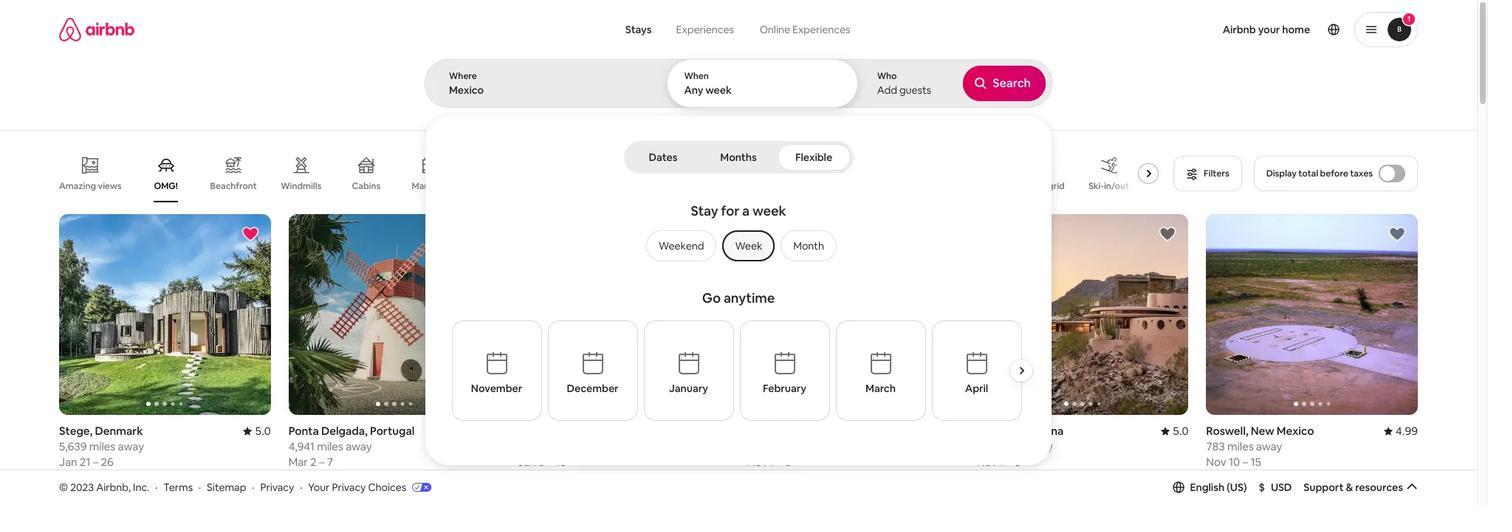 Task type: vqa. For each thing, say whether or not it's contained in the screenshot.
'15'
yes



Task type: describe. For each thing, give the bounding box(es) containing it.
Where field
[[449, 83, 642, 97]]

4,941
[[289, 440, 315, 454]]

november
[[471, 382, 522, 395]]

2 experiences from the left
[[793, 23, 851, 36]]

miles inside ponta delgada, portugal 4,941 miles away mar 2 – 7 $159 night
[[317, 440, 343, 454]]

2 · from the left
[[199, 481, 201, 494]]

add
[[877, 83, 897, 97]]

delgada,
[[321, 424, 368, 438]]

remove from wishlist: stege, denmark image
[[241, 225, 259, 243]]

taxes
[[1351, 168, 1373, 180]]

airbnb your home
[[1223, 23, 1311, 36]]

airbnb,
[[96, 481, 131, 494]]

group for jan 8 – 13
[[518, 214, 942, 415]]

week inside group
[[753, 202, 786, 219]]

10
[[1229, 455, 1241, 469]]

2
[[310, 455, 317, 469]]

february button
[[740, 321, 830, 421]]

1 inside phoenix, arizona 334 miles away nov 1 – 6 $1,495 night
[[1000, 455, 1004, 469]]

where
[[449, 70, 477, 82]]

home
[[1283, 23, 1311, 36]]

nov inside "roswell, new mexico 783 miles away nov 10 – 15 $279 night"
[[1207, 455, 1227, 469]]

1 privacy from the left
[[260, 481, 294, 494]]

new
[[1251, 424, 1275, 438]]

group for ponta delgada, portugal
[[289, 214, 500, 415]]

terms link
[[164, 481, 193, 494]]

off-
[[1014, 180, 1031, 192]]

flexible button
[[778, 144, 851, 171]]

filters
[[1204, 168, 1230, 180]]

night inside "jan 8 – 13 $159 night"
[[545, 475, 571, 489]]

what can we help you find? tab list
[[614, 15, 747, 44]]

profile element
[[887, 0, 1418, 59]]

stege, denmark 5,639 miles away jan 21 – 26 $157 night
[[59, 424, 144, 489]]

terms · sitemap · privacy
[[164, 481, 294, 494]]

jan inside "jan 8 – 13 $159 night"
[[518, 455, 536, 469]]

(us)
[[1227, 481, 1247, 494]]

21
[[80, 455, 91, 469]]

online experiences
[[760, 23, 851, 36]]

$157
[[59, 475, 83, 489]]

night inside nov 1 – 6 $6,500 night
[[786, 475, 812, 489]]

your
[[308, 481, 330, 494]]

show
[[705, 416, 731, 429]]

stay
[[691, 202, 718, 219]]

march button
[[836, 321, 926, 421]]

7
[[327, 455, 333, 469]]

arizona
[[1024, 424, 1064, 438]]

nov inside nov 1 – 6 $6,500 night
[[748, 455, 768, 469]]

total
[[1299, 168, 1319, 180]]

night inside "roswell, new mexico 783 miles away nov 10 – 15 $279 night"
[[1234, 475, 1261, 489]]

1 inside nov 1 – 6 $6,500 night
[[770, 455, 775, 469]]

show map button
[[690, 405, 788, 440]]

november button
[[452, 321, 542, 421]]

$
[[1259, 481, 1265, 494]]

in/out
[[1104, 180, 1130, 192]]

group for roswell, new mexico
[[1207, 214, 1418, 415]]

when any week
[[684, 70, 732, 97]]

2023
[[70, 481, 94, 494]]

stay for a week
[[691, 202, 786, 219]]

online
[[760, 23, 791, 36]]

filters button
[[1174, 156, 1242, 191]]

grid
[[1048, 180, 1065, 192]]

– inside ponta delgada, portugal 4,941 miles away mar 2 – 7 $159 night
[[319, 455, 325, 469]]

1 · from the left
[[155, 481, 158, 494]]

2 privacy from the left
[[332, 481, 366, 494]]

jan 8 – 13 $159 night
[[518, 455, 571, 489]]

map
[[733, 416, 755, 429]]

5.0 out of 5 average rating image
[[243, 424, 271, 438]]

go anytime group
[[452, 284, 1039, 446]]

english (us)
[[1191, 481, 1247, 494]]

mexico
[[1277, 424, 1315, 438]]

away inside "roswell, new mexico 783 miles away nov 10 – 15 $279 night"
[[1257, 440, 1283, 454]]

roswell, new mexico 783 miles away nov 10 – 15 $279 night
[[1207, 424, 1315, 489]]

away inside phoenix, arizona 334 miles away nov 1 – 6 $1,495 night
[[1027, 440, 1053, 454]]

your
[[1259, 23, 1280, 36]]

nov inside phoenix, arizona 334 miles away nov 1 – 6 $1,495 night
[[977, 455, 997, 469]]

jan inside stege, denmark 5,639 miles away jan 21 – 26 $157 night
[[59, 455, 77, 469]]

sitemap link
[[207, 481, 246, 494]]

mansions
[[412, 180, 451, 192]]

ponta
[[289, 424, 319, 438]]

experiences inside button
[[676, 23, 734, 36]]

mar
[[289, 455, 308, 469]]

night inside phoenix, arizona 334 miles away nov 1 – 6 $1,495 night
[[1013, 475, 1039, 489]]

1 inside dropdown button
[[1408, 14, 1411, 24]]

terms
[[164, 481, 193, 494]]

april
[[965, 382, 989, 395]]

&
[[1346, 481, 1354, 494]]

who
[[877, 70, 897, 82]]

your privacy choices link
[[308, 481, 432, 495]]

december
[[567, 382, 619, 395]]

away inside ponta delgada, portugal 4,941 miles away mar 2 – 7 $159 night
[[346, 440, 372, 454]]

13
[[556, 455, 566, 469]]

– inside "roswell, new mexico 783 miles away nov 10 – 15 $279 night"
[[1243, 455, 1248, 469]]

denmark
[[95, 424, 143, 438]]

support & resources
[[1304, 481, 1404, 494]]

roswell,
[[1207, 424, 1249, 438]]

display
[[1267, 168, 1297, 180]]

334
[[977, 440, 996, 454]]

1 button
[[1355, 12, 1418, 47]]

experiences button
[[664, 15, 747, 44]]

month
[[794, 239, 824, 253]]



Task type: locate. For each thing, give the bounding box(es) containing it.
miles up 7
[[317, 440, 343, 454]]

5 – from the left
[[1007, 455, 1012, 469]]

·
[[155, 481, 158, 494], [199, 481, 201, 494], [252, 481, 255, 494], [300, 481, 302, 494]]

· right terms in the left bottom of the page
[[199, 481, 201, 494]]

4 away from the left
[[1257, 440, 1283, 454]]

$159 inside "jan 8 – 13 $159 night"
[[518, 475, 542, 489]]

beachfront
[[210, 180, 257, 192]]

4.99 out of 5 average rating image
[[1384, 424, 1418, 438]]

2 6 from the left
[[1015, 455, 1021, 469]]

amazing views
[[59, 180, 122, 192]]

0 vertical spatial week
[[706, 83, 732, 97]]

miles up 26
[[89, 440, 115, 454]]

stege,
[[59, 424, 93, 438]]

away inside stege, denmark 5,639 miles away jan 21 – 26 $157 night
[[118, 440, 144, 454]]

go
[[702, 290, 721, 307]]

miles up 10
[[1228, 440, 1254, 454]]

night down 7
[[315, 475, 341, 489]]

1 horizontal spatial jan
[[518, 455, 536, 469]]

$6,500
[[748, 475, 783, 489]]

5.0 for phoenix, arizona 334 miles away nov 1 – 6 $1,495 night
[[1173, 424, 1189, 438]]

5.0 left roswell,
[[1173, 424, 1189, 438]]

6 night from the left
[[1234, 475, 1261, 489]]

1 – from the left
[[93, 455, 98, 469]]

resources
[[1356, 481, 1404, 494]]

show map
[[705, 416, 755, 429]]

· left privacy link
[[252, 481, 255, 494]]

night right '$6,500'
[[786, 475, 812, 489]]

off-the-grid
[[1014, 180, 1065, 192]]

the-
[[1031, 180, 1048, 192]]

0 horizontal spatial $159
[[289, 475, 313, 489]]

$1,495
[[977, 475, 1010, 489]]

privacy right your
[[332, 481, 366, 494]]

add to wishlist: phoenix, arizona image
[[1159, 225, 1177, 243]]

$159 down 8
[[518, 475, 542, 489]]

1 horizontal spatial 1
[[1000, 455, 1004, 469]]

add to wishlist: roswell, new mexico image
[[1389, 225, 1407, 243]]

sitemap
[[207, 481, 246, 494]]

1 night from the left
[[85, 475, 111, 489]]

week right any
[[706, 83, 732, 97]]

tab list
[[627, 141, 851, 174]]

jan down 5,639
[[59, 455, 77, 469]]

privacy
[[260, 481, 294, 494], [332, 481, 366, 494]]

nov 1 – 6 $6,500 night
[[748, 455, 812, 489]]

$279
[[1207, 475, 1232, 489]]

stays button
[[614, 15, 664, 44]]

$159 down mar
[[289, 475, 313, 489]]

6 inside phoenix, arizona 334 miles away nov 1 – 6 $1,495 night
[[1015, 455, 1021, 469]]

portugal
[[370, 424, 415, 438]]

1 horizontal spatial experiences
[[793, 23, 851, 36]]

ski-in/out
[[1089, 180, 1130, 192]]

add to wishlist: pelkosenniemi, finland image
[[700, 225, 718, 243]]

experiences right online
[[793, 23, 851, 36]]

miles inside stege, denmark 5,639 miles away jan 21 – 26 $157 night
[[89, 440, 115, 454]]

for
[[721, 202, 740, 219]]

6 down show map button
[[785, 455, 792, 469]]

miles
[[89, 440, 115, 454], [317, 440, 343, 454], [998, 440, 1025, 454], [1228, 440, 1254, 454]]

phoenix, arizona 334 miles away nov 1 – 6 $1,495 night
[[977, 424, 1064, 489]]

3 – from the left
[[319, 455, 325, 469]]

$159 inside ponta delgada, portugal 4,941 miles away mar 2 – 7 $159 night
[[289, 475, 313, 489]]

4.99
[[1396, 424, 1418, 438]]

3 miles from the left
[[998, 440, 1025, 454]]

3 away from the left
[[1027, 440, 1053, 454]]

©
[[59, 481, 68, 494]]

when
[[684, 70, 709, 82]]

2 jan from the left
[[518, 455, 536, 469]]

0 horizontal spatial 5.0
[[255, 424, 271, 438]]

english
[[1191, 481, 1225, 494]]

december button
[[548, 321, 638, 421]]

windmills
[[281, 180, 322, 192]]

january button
[[644, 321, 734, 421]]

– left 15
[[1243, 455, 1248, 469]]

months button
[[703, 144, 775, 171]]

airbnb your home link
[[1214, 14, 1319, 45]]

display total before taxes button
[[1254, 156, 1418, 191]]

6 down "phoenix,"
[[1015, 455, 1021, 469]]

2 nov from the left
[[977, 455, 997, 469]]

0 horizontal spatial privacy
[[260, 481, 294, 494]]

– right 21
[[93, 455, 98, 469]]

© 2023 airbnb, inc. ·
[[59, 481, 158, 494]]

jan left 8
[[518, 455, 536, 469]]

nov down 783
[[1207, 455, 1227, 469]]

away down denmark
[[118, 440, 144, 454]]

night right $1,495
[[1013, 475, 1039, 489]]

8
[[539, 455, 545, 469]]

1 horizontal spatial privacy
[[332, 481, 366, 494]]

0 horizontal spatial nov
[[748, 455, 768, 469]]

1 $159 from the left
[[289, 475, 313, 489]]

none search field containing stay for a week
[[425, 0, 1053, 465]]

3 night from the left
[[315, 475, 341, 489]]

march
[[866, 382, 896, 395]]

experiences up when
[[676, 23, 734, 36]]

– up $1,495
[[1007, 455, 1012, 469]]

stays
[[626, 23, 652, 36]]

a
[[743, 202, 750, 219]]

any
[[684, 83, 704, 97]]

–
[[93, 455, 98, 469], [777, 455, 783, 469], [319, 455, 325, 469], [548, 455, 553, 469], [1007, 455, 1012, 469], [1243, 455, 1248, 469]]

2 horizontal spatial 1
[[1408, 14, 1411, 24]]

– inside nov 1 – 6 $6,500 night
[[777, 455, 783, 469]]

week
[[706, 83, 732, 97], [753, 202, 786, 219]]

privacy down mar
[[260, 481, 294, 494]]

· left your
[[300, 481, 302, 494]]

0 horizontal spatial week
[[706, 83, 732, 97]]

group for stege, denmark
[[59, 214, 271, 415]]

2 $159 from the left
[[518, 475, 542, 489]]

go anytime
[[702, 290, 775, 307]]

display total before taxes
[[1267, 168, 1373, 180]]

english (us) button
[[1173, 481, 1247, 494]]

night down 26
[[85, 475, 111, 489]]

choices
[[368, 481, 406, 494]]

group inside the stay for a week group
[[641, 230, 837, 262]]

4 night from the left
[[545, 475, 571, 489]]

– inside phoenix, arizona 334 miles away nov 1 – 6 $1,495 night
[[1007, 455, 1012, 469]]

None search field
[[425, 0, 1053, 465]]

night
[[85, 475, 111, 489], [786, 475, 812, 489], [315, 475, 341, 489], [545, 475, 571, 489], [1013, 475, 1039, 489], [1234, 475, 1261, 489]]

nov up '$6,500'
[[748, 455, 768, 469]]

anytime
[[724, 290, 775, 307]]

1 5.0 from the left
[[255, 424, 271, 438]]

april button
[[932, 321, 1022, 421]]

1 nov from the left
[[748, 455, 768, 469]]

1 jan from the left
[[59, 455, 77, 469]]

1 6 from the left
[[785, 455, 792, 469]]

5.0 for stege, denmark 5,639 miles away jan 21 – 26 $157 night
[[255, 424, 271, 438]]

nov down the 334
[[977, 455, 997, 469]]

2 miles from the left
[[317, 440, 343, 454]]

night inside ponta delgada, portugal 4,941 miles away mar 2 – 7 $159 night
[[315, 475, 341, 489]]

flexible
[[796, 151, 833, 164]]

guests
[[900, 83, 932, 97]]

0 horizontal spatial jan
[[59, 455, 77, 469]]

away down new
[[1257, 440, 1283, 454]]

omg!
[[154, 180, 178, 192]]

1 horizontal spatial week
[[753, 202, 786, 219]]

jan
[[59, 455, 77, 469], [518, 455, 536, 469]]

1 horizontal spatial 5.0
[[1173, 424, 1189, 438]]

– left 7
[[319, 455, 325, 469]]

nov
[[748, 455, 768, 469], [977, 455, 997, 469], [1207, 455, 1227, 469]]

miles down "phoenix,"
[[998, 440, 1025, 454]]

– inside "jan 8 – 13 $159 night"
[[548, 455, 553, 469]]

2 away from the left
[[346, 440, 372, 454]]

0 horizontal spatial 1
[[770, 455, 775, 469]]

5.0 out of 5 average rating image
[[1161, 424, 1189, 438]]

1 horizontal spatial nov
[[977, 455, 997, 469]]

5 night from the left
[[1013, 475, 1039, 489]]

online experiences link
[[747, 15, 864, 44]]

week inside when any week
[[706, 83, 732, 97]]

ski-
[[1089, 180, 1104, 192]]

stays tab panel
[[425, 59, 1053, 465]]

6 – from the left
[[1243, 455, 1248, 469]]

ponta delgada, portugal 4,941 miles away mar 2 – 7 $159 night
[[289, 424, 415, 489]]

group for phoenix, arizona
[[977, 214, 1189, 415]]

airbnb
[[1223, 23, 1256, 36]]

15
[[1251, 455, 1262, 469]]

1 experiences from the left
[[676, 23, 734, 36]]

amazing
[[59, 180, 96, 192]]

away down delgada, at the bottom of page
[[346, 440, 372, 454]]

who add guests
[[877, 70, 932, 97]]

– inside stege, denmark 5,639 miles away jan 21 – 26 $157 night
[[93, 455, 98, 469]]

night inside stege, denmark 5,639 miles away jan 21 – 26 $157 night
[[85, 475, 111, 489]]

stay for a week group
[[499, 197, 979, 284]]

1 vertical spatial week
[[753, 202, 786, 219]]

group containing weekend
[[641, 230, 837, 262]]

january
[[669, 382, 708, 395]]

5.0 left ponta
[[255, 424, 271, 438]]

week right a
[[753, 202, 786, 219]]

night down 15
[[1234, 475, 1261, 489]]

tab list inside "stays" tab panel
[[627, 141, 851, 174]]

2 horizontal spatial nov
[[1207, 455, 1227, 469]]

1 away from the left
[[118, 440, 144, 454]]

privacy link
[[260, 481, 294, 494]]

· right inc.
[[155, 481, 158, 494]]

away down "arizona" in the bottom right of the page
[[1027, 440, 1053, 454]]

tab list containing dates
[[627, 141, 851, 174]]

2 – from the left
[[777, 455, 783, 469]]

0 horizontal spatial experiences
[[676, 23, 734, 36]]

week
[[735, 239, 763, 253]]

inc.
[[133, 481, 149, 494]]

26
[[101, 455, 114, 469]]

1 horizontal spatial $159
[[518, 475, 542, 489]]

1 miles from the left
[[89, 440, 115, 454]]

5.0
[[255, 424, 271, 438], [1173, 424, 1189, 438]]

february
[[763, 382, 807, 395]]

– right 8
[[548, 455, 553, 469]]

support
[[1304, 481, 1344, 494]]

group
[[59, 145, 1165, 202], [59, 214, 271, 415], [289, 214, 500, 415], [518, 214, 942, 415], [748, 214, 959, 415], [977, 214, 1189, 415], [1207, 214, 1418, 415], [641, 230, 837, 262]]

miles inside phoenix, arizona 334 miles away nov 1 – 6 $1,495 night
[[998, 440, 1025, 454]]

weekend
[[659, 239, 704, 253]]

phoenix,
[[977, 424, 1022, 438]]

3 nov from the left
[[1207, 455, 1227, 469]]

6 inside nov 1 – 6 $6,500 night
[[785, 455, 792, 469]]

group containing amazing views
[[59, 145, 1165, 202]]

2 5.0 from the left
[[1173, 424, 1189, 438]]

3 · from the left
[[252, 481, 255, 494]]

0 horizontal spatial 6
[[785, 455, 792, 469]]

1 horizontal spatial 6
[[1015, 455, 1021, 469]]

group for nov 1 – 6
[[748, 214, 959, 415]]

2 night from the left
[[786, 475, 812, 489]]

miles inside "roswell, new mexico 783 miles away nov 10 – 15 $279 night"
[[1228, 440, 1254, 454]]

night down 13
[[545, 475, 571, 489]]

5,639
[[59, 440, 87, 454]]

783
[[1207, 440, 1225, 454]]

– up '$6,500'
[[777, 455, 783, 469]]

4 · from the left
[[300, 481, 302, 494]]

4 – from the left
[[548, 455, 553, 469]]

4 miles from the left
[[1228, 440, 1254, 454]]



